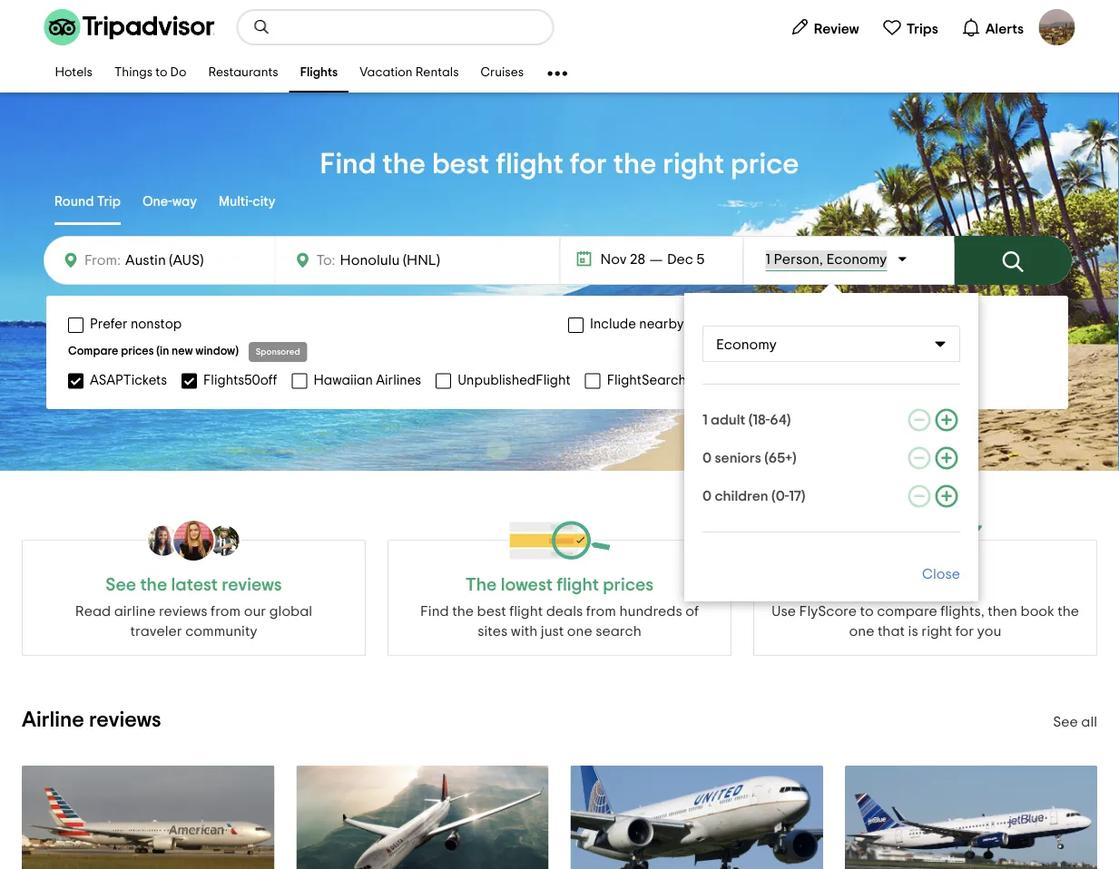 Task type: vqa. For each thing, say whether or not it's contained in the screenshot.
Economy to the top
yes



Task type: locate. For each thing, give the bounding box(es) containing it.
2 vertical spatial reviews
[[89, 710, 161, 732]]

with
[[511, 625, 538, 639]]

0
[[703, 451, 712, 466], [703, 489, 712, 504]]

prices
[[121, 345, 154, 357]]

best inside find the best flight deals from hundreds of sites with just one search
[[477, 605, 506, 619]]

0 left children
[[703, 489, 712, 504]]

0 horizontal spatial to
[[155, 67, 168, 79]]

0 horizontal spatial right
[[663, 150, 725, 179]]

global
[[269, 605, 312, 619]]

64)
[[770, 413, 791, 428]]

use flyscore to compare flights, then book the one that is right for you
[[772, 605, 1080, 639]]

see
[[106, 577, 136, 595], [1053, 715, 1078, 730]]

1 horizontal spatial see
[[1053, 715, 1078, 730]]

from
[[211, 605, 241, 619], [586, 605, 616, 619]]

one search
[[567, 625, 642, 639]]

flight for for
[[496, 150, 564, 179]]

0 horizontal spatial airline
[[22, 710, 84, 732]]

1 vertical spatial best
[[477, 605, 506, 619]]

1 0 from the top
[[703, 451, 712, 466]]

1 horizontal spatial flyscore
[[890, 577, 961, 595]]

multi-city
[[219, 195, 276, 209]]

1 vertical spatial 0
[[703, 489, 712, 504]]

flyscore up one
[[799, 605, 857, 619]]

0 horizontal spatial flights
[[300, 67, 338, 79]]

multi-
[[219, 195, 253, 209]]

1 horizontal spatial to
[[860, 605, 874, 619]]

To where? text field
[[336, 249, 495, 272]]

nonstop
[[131, 318, 182, 331]]

of
[[686, 605, 699, 619]]

the
[[466, 577, 497, 595]]

1 horizontal spatial find
[[420, 605, 449, 619]]

unpublishedflight
[[458, 374, 571, 387]]

0 vertical spatial 1
[[766, 252, 771, 267]]

economy
[[827, 252, 887, 267], [716, 338, 777, 352]]

right right is
[[922, 625, 953, 639]]

0 horizontal spatial find
[[320, 150, 376, 179]]

0 vertical spatial see
[[106, 577, 136, 595]]

1 for 1 person , economy
[[766, 252, 771, 267]]

0 vertical spatial right
[[663, 150, 725, 179]]

right
[[663, 150, 725, 179], [922, 625, 953, 639]]

0 vertical spatial to
[[155, 67, 168, 79]]

1 from from the left
[[211, 605, 241, 619]]

dec 5
[[667, 252, 705, 267]]

1 left the person
[[766, 252, 771, 267]]

0 horizontal spatial flyscore
[[799, 605, 857, 619]]

1 vertical spatial airline
[[22, 710, 84, 732]]

0 vertical spatial best
[[432, 150, 490, 179]]

find for find the best flight for the right price
[[320, 150, 376, 179]]

1 vertical spatial find
[[420, 605, 449, 619]]

flights,
[[941, 605, 985, 619]]

1 vertical spatial flight
[[509, 605, 543, 619]]

airline
[[1035, 31, 1063, 41], [22, 710, 84, 732]]

flights left the -
[[997, 31, 1027, 41]]

1 vertical spatial reviews
[[159, 605, 208, 619]]

book
[[1021, 605, 1055, 619]]

for
[[570, 150, 607, 179]]

flyscore
[[890, 577, 961, 595], [799, 605, 857, 619]]

hotels link
[[44, 54, 103, 93]]

1 vertical spatial all
[[1082, 715, 1098, 730]]

flight left for
[[496, 150, 564, 179]]

1 vertical spatial right
[[922, 625, 953, 639]]

17)
[[789, 489, 806, 504]]

compare
[[68, 345, 118, 357]]

the for find the best flight deals from hundreds of sites with just one search
[[452, 605, 474, 619]]

find inside find the best flight deals from hundreds of sites with just one search
[[420, 605, 449, 619]]

to
[[155, 67, 168, 79], [860, 605, 874, 619]]

things to do link
[[103, 54, 197, 93]]

flights
[[997, 31, 1027, 41], [300, 67, 338, 79]]

dec
[[667, 252, 694, 267]]

28
[[630, 252, 645, 267]]

1 vertical spatial to
[[860, 605, 874, 619]]

hotels
[[55, 67, 93, 79]]

0 vertical spatial airline
[[1035, 31, 1063, 41]]

1 left adult
[[703, 413, 708, 428]]

flights left vacation
[[300, 67, 338, 79]]

nov 28
[[601, 252, 645, 267]]

0 horizontal spatial all
[[797, 373, 813, 388]]

1 horizontal spatial flights
[[997, 31, 1027, 41]]

0 vertical spatial flight
[[496, 150, 564, 179]]

flight for deals
[[509, 605, 543, 619]]

from left our
[[211, 605, 241, 619]]

0 horizontal spatial see
[[106, 577, 136, 595]]

best for deals
[[477, 605, 506, 619]]

reviews inside read airline reviews from our global traveler community
[[159, 605, 208, 619]]

1 for 1 adult (18-64)
[[703, 413, 708, 428]]

hawaiian
[[314, 374, 373, 387]]

1 vertical spatial see
[[1053, 715, 1078, 730]]

0 left seniors
[[703, 451, 712, 466]]

0 vertical spatial 0
[[703, 451, 712, 466]]

flight up with
[[509, 605, 543, 619]]

1 horizontal spatial all
[[1082, 715, 1098, 730]]

1 vertical spatial flights
[[300, 67, 338, 79]]

from up one search
[[586, 605, 616, 619]]

latest
[[171, 577, 218, 595]]

for you
[[956, 625, 1002, 639]]

the for find the best flight for the right price
[[382, 150, 426, 179]]

one
[[849, 625, 875, 639]]

2 0 from the top
[[703, 489, 712, 504]]

profile picture image
[[1039, 9, 1075, 45]]

1 horizontal spatial 1
[[766, 252, 771, 267]]

to left do
[[155, 67, 168, 79]]

right left the price
[[663, 150, 725, 179]]

flight inside find the best flight deals from hundreds of sites with just one search
[[509, 605, 543, 619]]

0 for 0 children (0-17)
[[703, 489, 712, 504]]

compare
[[877, 605, 938, 619]]

economy down airports on the right top of page
[[716, 338, 777, 352]]

1
[[766, 252, 771, 267], [703, 413, 708, 428]]

1 vertical spatial flyscore
[[799, 605, 857, 619]]

airlines
[[376, 374, 421, 387]]

0 for 0 seniors (65+)
[[703, 451, 712, 466]]

0 horizontal spatial economy
[[716, 338, 777, 352]]

flyscore up compare at the right
[[890, 577, 961, 595]]

0 horizontal spatial from
[[211, 605, 241, 619]]

do
[[170, 67, 186, 79]]

is
[[908, 625, 919, 639]]

1 horizontal spatial from
[[586, 605, 616, 619]]

1 vertical spatial 1
[[703, 413, 708, 428]]

find for find the best flight deals from hundreds of sites with just one search
[[420, 605, 449, 619]]

from inside find the best flight deals from hundreds of sites with just one search
[[586, 605, 616, 619]]

1 person , economy
[[766, 252, 887, 267]]

all
[[797, 373, 813, 388], [1082, 715, 1098, 730]]

then
[[988, 605, 1018, 619]]

1 horizontal spatial right
[[922, 625, 953, 639]]

alerts
[[986, 21, 1024, 36]]

economy right ,
[[827, 252, 887, 267]]

the inside find the best flight deals from hundreds of sites with just one search
[[452, 605, 474, 619]]

0 vertical spatial all
[[797, 373, 813, 388]]

-
[[1030, 31, 1032, 41]]

0 children (0-17)
[[703, 489, 806, 504]]

0 vertical spatial flyscore
[[890, 577, 961, 595]]

0 vertical spatial find
[[320, 150, 376, 179]]

flight
[[496, 150, 564, 179], [509, 605, 543, 619]]

0 vertical spatial reviews
[[222, 577, 282, 595]]

None search field
[[238, 11, 552, 44]]

2 from from the left
[[586, 605, 616, 619]]

deals
[[546, 605, 583, 619]]

cheap
[[964, 31, 995, 41]]

0 horizontal spatial 1
[[703, 413, 708, 428]]

read
[[75, 605, 111, 619]]

from inside read airline reviews from our global traveler community
[[211, 605, 241, 619]]

best
[[432, 150, 490, 179], [477, 605, 506, 619]]

1 horizontal spatial economy
[[827, 252, 887, 267]]

to up one
[[860, 605, 874, 619]]



Task type: describe. For each thing, give the bounding box(es) containing it.
nov
[[601, 252, 627, 267]]

the for see the latest reviews
[[140, 577, 167, 595]]

that
[[878, 625, 905, 639]]

way
[[172, 195, 197, 209]]

search image
[[253, 18, 271, 36]]

flight prices
[[557, 577, 654, 595]]

tripadvisor image
[[44, 9, 215, 45]]

things to do
[[114, 67, 186, 79]]

airline reviews link
[[22, 710, 161, 732]]

the inside use flyscore to compare flights, then book the one that is right for you
[[1058, 605, 1080, 619]]

trips link
[[875, 9, 946, 45]]

alerts link
[[954, 9, 1032, 45]]

see for see all
[[1053, 715, 1078, 730]]

select
[[753, 373, 794, 388]]

see for see the latest reviews
[[106, 577, 136, 595]]

to:
[[316, 253, 336, 268]]

select all
[[753, 373, 813, 388]]

5
[[697, 252, 705, 267]]

close
[[923, 567, 961, 582]]

see the latest reviews
[[106, 577, 282, 595]]

sites
[[478, 625, 508, 639]]

vacation rentals
[[360, 67, 459, 79]]

,
[[820, 252, 823, 267]]

city
[[253, 195, 276, 209]]

trip
[[97, 195, 121, 209]]

airline
[[114, 605, 156, 619]]

sponsored
[[256, 348, 300, 357]]

cruises
[[481, 67, 524, 79]]

right inside use flyscore to compare flights, then book the one that is right for you
[[922, 625, 953, 639]]

round trip link
[[54, 182, 121, 225]]

round trip
[[54, 195, 121, 209]]

(in
[[156, 345, 169, 357]]

0 vertical spatial flights
[[997, 31, 1027, 41]]

nearby
[[639, 318, 684, 331]]

1 adult (18-64)
[[703, 413, 791, 428]]

use
[[772, 605, 796, 619]]

to inside use flyscore to compare flights, then book the one that is right for you
[[860, 605, 874, 619]]

prefer nonstop
[[90, 318, 182, 331]]

new
[[172, 345, 193, 357]]

read airline reviews from our global traveler community
[[75, 605, 312, 639]]

compare prices (in new window)
[[68, 345, 239, 357]]

all for see all
[[1082, 715, 1098, 730]]

trips
[[907, 21, 939, 36]]

prefer
[[90, 318, 128, 331]]

cruises link
[[470, 54, 535, 93]]

airline reviews
[[22, 710, 161, 732]]

our
[[244, 605, 266, 619]]

traveler community
[[130, 625, 257, 639]]

1 vertical spatial economy
[[716, 338, 777, 352]]

find the best flight deals from hundreds of sites with just one search
[[420, 605, 699, 639]]

1 horizontal spatial airline
[[1035, 31, 1063, 41]]

flights50off
[[203, 374, 277, 387]]

just
[[541, 625, 564, 639]]

vacation rentals link
[[349, 54, 470, 93]]

restaurants link
[[197, 54, 289, 93]]

one-
[[142, 195, 172, 209]]

review
[[814, 21, 860, 36]]

(0-
[[772, 489, 789, 504]]

asaptickets
[[90, 374, 167, 387]]

flightsearchdirect
[[607, 374, 724, 387]]

hundreds
[[620, 605, 683, 619]]

airports
[[687, 318, 737, 331]]

include nearby airports
[[590, 318, 737, 331]]

adult
[[711, 413, 746, 428]]

hawaiian airlines
[[314, 374, 421, 387]]

person
[[774, 252, 820, 267]]

0 vertical spatial economy
[[827, 252, 887, 267]]

From where? text field
[[121, 248, 264, 273]]

seniors
[[715, 451, 762, 466]]

things
[[114, 67, 153, 79]]

see all link
[[1053, 715, 1098, 730]]

children
[[715, 489, 769, 504]]

best for for
[[432, 150, 490, 179]]

flyscore inside use flyscore to compare flights, then book the one that is right for you
[[799, 605, 857, 619]]

0 seniors (65+)
[[703, 451, 797, 466]]

multi-city link
[[219, 182, 276, 225]]

vacation
[[360, 67, 413, 79]]

window)
[[195, 345, 239, 357]]

review link
[[782, 9, 867, 45]]

lowest
[[501, 577, 553, 595]]

from:
[[84, 253, 121, 268]]

restaurants
[[208, 67, 278, 79]]

find the best flight for the right price
[[320, 150, 799, 179]]

include
[[590, 318, 636, 331]]

one-way
[[142, 195, 197, 209]]

flights link
[[289, 54, 349, 93]]

all for select all
[[797, 373, 813, 388]]

one-way link
[[142, 182, 197, 225]]

cheap flights - airline tickets
[[964, 31, 1098, 41]]

rentals
[[416, 67, 459, 79]]



